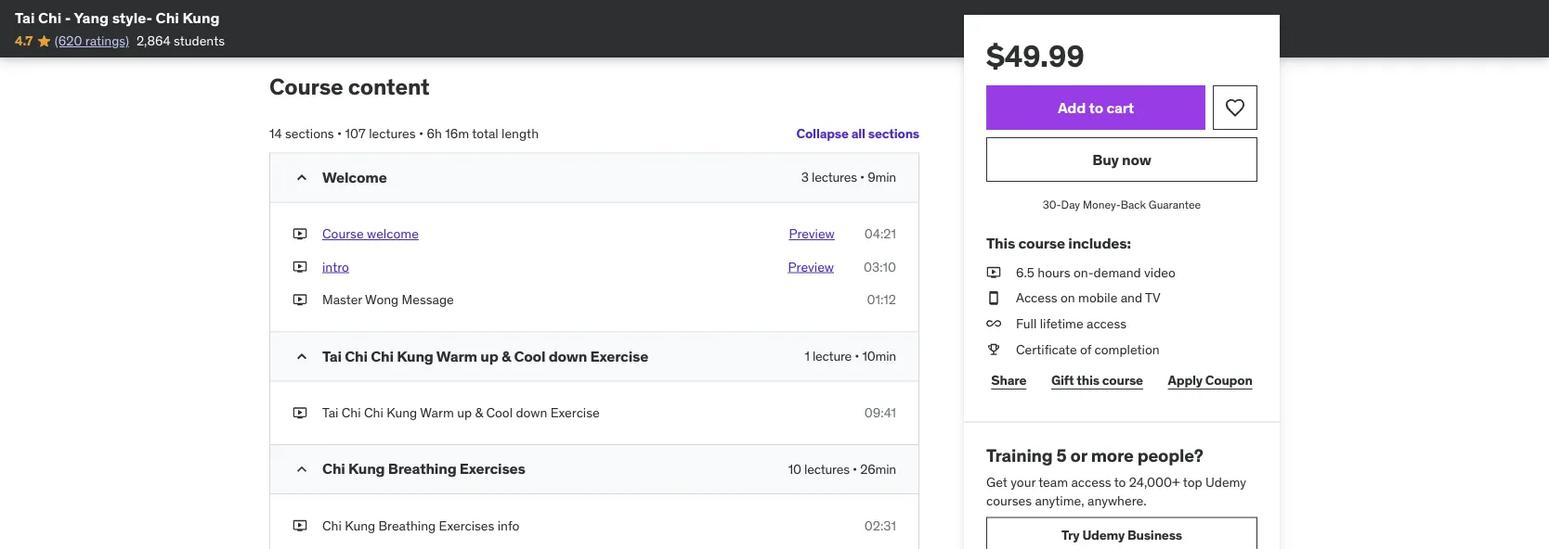 Task type: describe. For each thing, give the bounding box(es) containing it.
gift this course
[[1051, 372, 1143, 389]]

buy now
[[1093, 150, 1152, 169]]

gift
[[1051, 372, 1074, 389]]

more
[[1091, 444, 1134, 467]]

-
[[65, 8, 71, 27]]

money-
[[1083, 197, 1121, 212]]

3 lectures • 9min
[[801, 169, 896, 186]]

4.7
[[15, 32, 33, 49]]

message
[[402, 292, 454, 309]]

your
[[1011, 474, 1036, 491]]

26min
[[860, 461, 896, 478]]

full
[[1016, 316, 1037, 332]]

ratings)
[[85, 32, 129, 49]]

gift this course link
[[1047, 363, 1148, 400]]

apply coupon
[[1168, 372, 1253, 389]]

3
[[801, 169, 809, 186]]

• left 6h 16m
[[419, 126, 424, 142]]

14
[[269, 126, 282, 142]]

1 vertical spatial udemy
[[1083, 528, 1125, 544]]

01:12
[[867, 292, 896, 309]]

team
[[1039, 474, 1068, 491]]

exercises for chi kung breathing exercises
[[460, 460, 525, 479]]

lecture
[[813, 348, 852, 365]]

of
[[1080, 341, 1092, 358]]

on
[[1061, 290, 1075, 307]]

full lifetime access
[[1016, 316, 1127, 332]]

6.5 hours on-demand video
[[1016, 264, 1176, 281]]

now
[[1122, 150, 1152, 169]]

and
[[1121, 290, 1143, 307]]

intro button
[[322, 258, 349, 277]]

exercises for chi kung breathing exercises info
[[439, 518, 495, 534]]

buy now button
[[986, 137, 1258, 182]]

2,864
[[136, 32, 171, 49]]

back
[[1121, 197, 1146, 212]]

2 vertical spatial tai
[[322, 405, 339, 422]]

1 vertical spatial tai
[[322, 347, 342, 366]]

welcome
[[322, 168, 387, 187]]

10min
[[862, 348, 896, 365]]

try udemy business link
[[986, 518, 1258, 550]]

coupon
[[1206, 372, 1253, 389]]

training
[[986, 444, 1053, 467]]

content
[[348, 73, 430, 101]]

video
[[1144, 264, 1176, 281]]

breathing for chi kung breathing exercises
[[388, 460, 457, 479]]

add to wishlist image
[[1224, 97, 1247, 119]]

xsmall image for full
[[986, 315, 1001, 333]]

master wong message
[[322, 292, 454, 309]]

xsmall image for certificate
[[986, 341, 1001, 359]]

breathing for chi kung breathing exercises info
[[379, 518, 436, 534]]

0 vertical spatial warm
[[436, 347, 477, 366]]

9min
[[868, 169, 896, 186]]

xsmall image left access
[[986, 289, 1001, 308]]

6.5
[[1016, 264, 1035, 281]]

intro
[[322, 259, 349, 276]]

course content
[[269, 73, 430, 101]]

day
[[1061, 197, 1080, 212]]

lifetime
[[1040, 316, 1084, 332]]

apply
[[1168, 372, 1203, 389]]

preview for 03:10
[[788, 259, 834, 276]]

mobile
[[1079, 290, 1118, 307]]

business
[[1128, 528, 1182, 544]]

small image for welcome
[[293, 169, 311, 187]]

course for course welcome
[[322, 226, 364, 242]]

$49.99
[[986, 37, 1085, 74]]

master
[[322, 292, 362, 309]]

people?
[[1138, 444, 1203, 467]]

xsmall image for preview
[[293, 258, 307, 277]]

xsmall image for 01:12
[[293, 291, 307, 310]]

• for welcome
[[860, 169, 865, 186]]

(620 ratings)
[[55, 32, 129, 49]]

24,000+
[[1129, 474, 1180, 491]]

0 vertical spatial exercise
[[590, 347, 649, 366]]

• for chi kung breathing exercises
[[853, 461, 857, 478]]

10
[[788, 461, 802, 478]]

info
[[498, 518, 520, 534]]

xsmall image for 6.5
[[986, 264, 1001, 282]]

lectures for chi kung breathing exercises
[[804, 461, 850, 478]]

(620
[[55, 32, 82, 49]]

access on mobile and tv
[[1016, 290, 1161, 307]]

10 lectures • 26min
[[788, 461, 896, 478]]

share button
[[986, 363, 1032, 400]]

30-
[[1043, 197, 1061, 212]]

buy
[[1093, 150, 1119, 169]]

get
[[986, 474, 1008, 491]]

certificate of completion
[[1016, 341, 1160, 358]]

includes:
[[1068, 234, 1131, 253]]

demand
[[1094, 264, 1141, 281]]

yang
[[74, 8, 109, 27]]

add to cart
[[1058, 98, 1134, 117]]

0 horizontal spatial course
[[1018, 234, 1065, 253]]



Task type: vqa. For each thing, say whether or not it's contained in the screenshot.
the topmost the question
no



Task type: locate. For each thing, give the bounding box(es) containing it.
on-
[[1074, 264, 1094, 281]]

breathing up chi kung breathing exercises info at the left bottom of page
[[388, 460, 457, 479]]

course
[[269, 73, 343, 101], [322, 226, 364, 242]]

warm up the chi kung breathing exercises
[[420, 405, 454, 422]]

1 vertical spatial cool
[[486, 405, 513, 422]]

1 horizontal spatial course
[[1102, 372, 1143, 389]]

1 vertical spatial warm
[[420, 405, 454, 422]]

2 vertical spatial lectures
[[804, 461, 850, 478]]

0 horizontal spatial udemy
[[1083, 528, 1125, 544]]

1 vertical spatial exercises
[[439, 518, 495, 534]]

1 vertical spatial course
[[322, 226, 364, 242]]

1 vertical spatial down
[[516, 405, 547, 422]]

this course includes:
[[986, 234, 1131, 253]]

xsmall image
[[293, 258, 307, 277], [986, 289, 1001, 308], [293, 291, 307, 310], [293, 404, 307, 423]]

collapse
[[797, 126, 849, 142]]

0 horizontal spatial cool
[[486, 405, 513, 422]]

course up hours in the right of the page
[[1018, 234, 1065, 253]]

completion
[[1095, 341, 1160, 358]]

preview
[[789, 226, 835, 242], [788, 259, 834, 276]]

1 vertical spatial access
[[1071, 474, 1111, 491]]

03:10
[[864, 259, 896, 276]]

or
[[1071, 444, 1087, 467]]

udemy right top
[[1206, 474, 1247, 491]]

chi kung breathing exercises
[[322, 460, 525, 479]]

chi
[[38, 8, 62, 27], [156, 8, 179, 27], [345, 347, 368, 366], [371, 347, 394, 366], [342, 405, 361, 422], [364, 405, 383, 422], [322, 460, 345, 479], [322, 518, 342, 534]]

certificate
[[1016, 341, 1077, 358]]

• left the 107
[[337, 126, 342, 142]]

30-day money-back guarantee
[[1043, 197, 1201, 212]]

14 sections • 107 lectures • 6h 16m total length
[[269, 126, 539, 142]]

0 vertical spatial lectures
[[369, 126, 416, 142]]

xsmall image left intro button
[[293, 258, 307, 277]]

udemy right try
[[1083, 528, 1125, 544]]

2,864 students
[[136, 32, 225, 49]]

preview for 04:21
[[789, 226, 835, 242]]

1 horizontal spatial &
[[502, 347, 511, 366]]

0 vertical spatial small image
[[293, 169, 311, 187]]

1 horizontal spatial udemy
[[1206, 474, 1247, 491]]

1 tai chi chi kung warm up & cool down exercise from the top
[[322, 347, 649, 366]]

0 vertical spatial exercises
[[460, 460, 525, 479]]

udemy inside training 5 or more people? get your team access to 24,000+ top udemy courses anytime, anywhere.
[[1206, 474, 1247, 491]]

access
[[1016, 290, 1058, 307]]

top
[[1183, 474, 1203, 491]]

1 horizontal spatial sections
[[868, 126, 920, 142]]

1 vertical spatial lectures
[[812, 169, 857, 186]]

1 vertical spatial preview
[[788, 259, 834, 276]]

0 vertical spatial tai
[[15, 8, 35, 27]]

2 sections from the left
[[285, 126, 334, 142]]

breathing down the chi kung breathing exercises
[[379, 518, 436, 534]]

lectures for welcome
[[812, 169, 857, 186]]

kung
[[182, 8, 220, 27], [397, 347, 433, 366], [387, 405, 417, 422], [348, 460, 385, 479], [345, 518, 375, 534]]

107
[[345, 126, 366, 142]]

welcome
[[367, 226, 419, 242]]

0 horizontal spatial sections
[[285, 126, 334, 142]]

anywhere.
[[1088, 493, 1147, 509]]

tai chi chi kung warm up & cool down exercise down message
[[322, 347, 649, 366]]

0 horizontal spatial to
[[1089, 98, 1104, 117]]

lectures
[[369, 126, 416, 142], [812, 169, 857, 186], [804, 461, 850, 478]]

0 vertical spatial down
[[549, 347, 587, 366]]

kung down message
[[397, 347, 433, 366]]

1 horizontal spatial down
[[549, 347, 587, 366]]

warm down message
[[436, 347, 477, 366]]

access inside training 5 or more people? get your team access to 24,000+ top udemy courses anytime, anywhere.
[[1071, 474, 1111, 491]]

anytime,
[[1035, 493, 1085, 509]]

tv
[[1145, 290, 1161, 307]]

course for course content
[[269, 73, 343, 101]]

0 vertical spatial cool
[[514, 347, 546, 366]]

0 vertical spatial tai chi chi kung warm up & cool down exercise
[[322, 347, 649, 366]]

1 vertical spatial breathing
[[379, 518, 436, 534]]

0 vertical spatial to
[[1089, 98, 1104, 117]]

1 vertical spatial &
[[475, 405, 483, 422]]

cool
[[514, 347, 546, 366], [486, 405, 513, 422]]

0 vertical spatial access
[[1087, 316, 1127, 332]]

access
[[1087, 316, 1127, 332], [1071, 474, 1111, 491]]

1 vertical spatial exercise
[[551, 405, 600, 422]]

kung down the chi kung breathing exercises
[[345, 518, 375, 534]]

sections inside the collapse all sections dropdown button
[[868, 126, 920, 142]]

exercises up info at the left of page
[[460, 460, 525, 479]]

access down or on the right of page
[[1071, 474, 1111, 491]]

collapse all sections
[[797, 126, 920, 142]]

0 vertical spatial udemy
[[1206, 474, 1247, 491]]

length
[[502, 126, 539, 142]]

1 vertical spatial course
[[1102, 372, 1143, 389]]

0 horizontal spatial up
[[457, 405, 472, 422]]

exercises left info at the left of page
[[439, 518, 495, 534]]

all
[[852, 126, 866, 142]]

guarantee
[[1149, 197, 1201, 212]]

course welcome button
[[322, 225, 419, 243]]

0 vertical spatial course
[[1018, 234, 1065, 253]]

wong
[[365, 292, 399, 309]]

5
[[1057, 444, 1067, 467]]

sections right all
[[868, 126, 920, 142]]

course
[[1018, 234, 1065, 253], [1102, 372, 1143, 389]]

up
[[481, 347, 498, 366], [457, 405, 472, 422]]

1 horizontal spatial cool
[[514, 347, 546, 366]]

course down the completion
[[1102, 372, 1143, 389]]

0 vertical spatial course
[[269, 73, 343, 101]]

to inside training 5 or more people? get your team access to 24,000+ top udemy courses anytime, anywhere.
[[1114, 474, 1126, 491]]

course up intro
[[322, 226, 364, 242]]

preview left 03:10
[[788, 259, 834, 276]]

• for tai chi chi kung warm up & cool down exercise
[[855, 348, 859, 365]]

1 vertical spatial tai chi chi kung warm up & cool down exercise
[[322, 405, 600, 422]]

total
[[472, 126, 499, 142]]

down
[[549, 347, 587, 366], [516, 405, 547, 422]]

2 tai chi chi kung warm up & cool down exercise from the top
[[322, 405, 600, 422]]

kung up the chi kung breathing exercises
[[387, 405, 417, 422]]

02:31
[[865, 518, 896, 534]]

preview down 3
[[789, 226, 835, 242]]

1 horizontal spatial up
[[481, 347, 498, 366]]

to up the anywhere. at the bottom of page
[[1114, 474, 1126, 491]]

2 small image from the top
[[293, 461, 311, 479]]

04:21
[[865, 226, 896, 242]]

tai chi - yang style- chi kung
[[15, 8, 220, 27]]

to inside button
[[1089, 98, 1104, 117]]

kung up chi kung breathing exercises info at the left bottom of page
[[348, 460, 385, 479]]

course inside button
[[322, 226, 364, 242]]

1 vertical spatial small image
[[293, 461, 311, 479]]

courses
[[986, 493, 1032, 509]]

kung up students on the top left of the page
[[182, 8, 220, 27]]

tai chi chi kung warm up & cool down exercise up the chi kung breathing exercises
[[322, 405, 600, 422]]

this
[[986, 234, 1015, 253]]

1 vertical spatial up
[[457, 405, 472, 422]]

•
[[337, 126, 342, 142], [419, 126, 424, 142], [860, 169, 865, 186], [855, 348, 859, 365], [853, 461, 857, 478]]

0 vertical spatial breathing
[[388, 460, 457, 479]]

lectures right the 107
[[369, 126, 416, 142]]

warm
[[436, 347, 477, 366], [420, 405, 454, 422]]

course welcome
[[322, 226, 419, 242]]

1 sections from the left
[[868, 126, 920, 142]]

try
[[1062, 528, 1080, 544]]

access down mobile
[[1087, 316, 1127, 332]]

0 vertical spatial up
[[481, 347, 498, 366]]

0 horizontal spatial down
[[516, 405, 547, 422]]

udemy
[[1206, 474, 1247, 491], [1083, 528, 1125, 544]]

small image for chi kung breathing exercises
[[293, 461, 311, 479]]

sections
[[868, 126, 920, 142], [285, 126, 334, 142]]

1 horizontal spatial to
[[1114, 474, 1126, 491]]

hours
[[1038, 264, 1071, 281]]

09:41
[[865, 405, 896, 422]]

xsmall image left master
[[293, 291, 307, 310]]

collapse all sections button
[[797, 116, 920, 153]]

• left 26min
[[853, 461, 857, 478]]

small image
[[293, 169, 311, 187], [293, 461, 311, 479]]

xsmall image down small image
[[293, 404, 307, 423]]

apply coupon button
[[1163, 363, 1258, 400]]

to left cart
[[1089, 98, 1104, 117]]

this
[[1077, 372, 1100, 389]]

• left 10min
[[855, 348, 859, 365]]

exercise
[[590, 347, 649, 366], [551, 405, 600, 422]]

course up 14
[[269, 73, 343, 101]]

share
[[991, 372, 1027, 389]]

1 vertical spatial to
[[1114, 474, 1126, 491]]

• left 9min
[[860, 169, 865, 186]]

1 small image from the top
[[293, 169, 311, 187]]

xsmall image for 09:41
[[293, 404, 307, 423]]

cart
[[1107, 98, 1134, 117]]

1 lecture • 10min
[[805, 348, 896, 365]]

6h 16m
[[427, 126, 469, 142]]

sections right 14
[[285, 126, 334, 142]]

small image
[[293, 348, 311, 366]]

add to cart button
[[986, 85, 1206, 130]]

students
[[174, 32, 225, 49]]

lectures right "10" at the bottom right
[[804, 461, 850, 478]]

add
[[1058, 98, 1086, 117]]

0 vertical spatial &
[[502, 347, 511, 366]]

chi kung breathing exercises info
[[322, 518, 520, 534]]

0 vertical spatial preview
[[789, 226, 835, 242]]

xsmall image
[[293, 225, 307, 243], [986, 264, 1001, 282], [986, 315, 1001, 333], [986, 341, 1001, 359], [293, 517, 307, 536]]

0 horizontal spatial &
[[475, 405, 483, 422]]

lectures right 3
[[812, 169, 857, 186]]

training 5 or more people? get your team access to 24,000+ top udemy courses anytime, anywhere.
[[986, 444, 1247, 509]]



